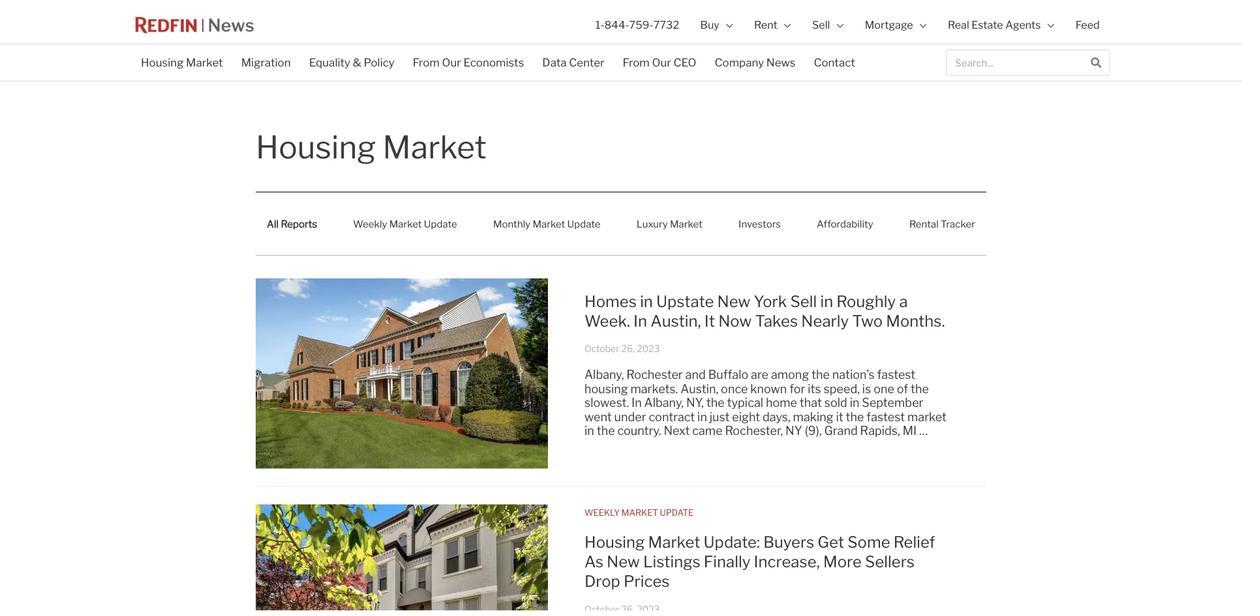Task type: locate. For each thing, give the bounding box(es) containing it.
1-844-759-7732
[[595, 19, 679, 31]]

contact link
[[805, 48, 864, 78]]

the
[[812, 367, 830, 382], [911, 382, 929, 396], [706, 396, 725, 410], [846, 410, 864, 424], [597, 424, 615, 438]]

from inside from our ceo link
[[623, 56, 650, 69]]

1 horizontal spatial weekly
[[585, 508, 620, 518]]

from inside 'link'
[[413, 56, 440, 69]]

rent
[[754, 19, 777, 31]]

relief
[[894, 533, 935, 552]]

contract
[[649, 410, 695, 424]]

update for monthly market update link
[[567, 218, 600, 230]]

market
[[186, 56, 223, 69], [383, 128, 487, 166], [389, 218, 422, 230], [533, 218, 565, 230], [670, 218, 703, 230], [622, 508, 658, 518], [648, 533, 700, 552]]

sell
[[812, 19, 830, 31], [790, 292, 817, 311]]

buy
[[700, 19, 719, 31]]

0 vertical spatial weekly
[[353, 218, 387, 230]]

new up 'drop'
[[607, 553, 640, 572]]

typical
[[727, 396, 763, 410]]

housing inside the housing market update: buyers get some relief as new listings finally increase, more sellers drop prices
[[585, 533, 645, 552]]

weekly for top "weekly market update" link
[[353, 218, 387, 230]]

among
[[771, 367, 809, 382]]

equality
[[309, 56, 350, 69]]

0 vertical spatial new
[[717, 292, 750, 311]]

0 vertical spatial fastest
[[877, 367, 915, 382]]

news
[[766, 56, 795, 69]]

roughly
[[836, 292, 896, 311]]

real estate agents
[[948, 19, 1041, 31]]

0 horizontal spatial albany,
[[585, 367, 624, 382]]

market inside the housing market update: buyers get some relief as new listings finally increase, more sellers drop prices
[[648, 533, 700, 552]]

0 vertical spatial in
[[633, 312, 647, 330]]

our left economists
[[442, 56, 461, 69]]

weekly market update link
[[342, 209, 468, 239], [585, 508, 694, 518]]

in right homes
[[640, 292, 653, 311]]

1-
[[595, 19, 604, 31]]

the right it
[[846, 410, 864, 424]]

september
[[862, 396, 923, 410]]

0 vertical spatial housing market
[[141, 56, 223, 69]]

1 horizontal spatial albany,
[[644, 396, 684, 410]]

slowest.
[[585, 396, 629, 410]]

1 horizontal spatial new
[[717, 292, 750, 311]]

2 our from the left
[[652, 56, 671, 69]]

home
[[766, 396, 797, 410]]

0 vertical spatial weekly market update
[[353, 218, 457, 230]]

buy link
[[690, 0, 744, 50]]

1 horizontal spatial weekly market update link
[[585, 508, 694, 518]]

0 horizontal spatial new
[[607, 553, 640, 572]]

october
[[585, 343, 619, 355]]

new up now
[[717, 292, 750, 311]]

1 vertical spatial weekly
[[585, 508, 620, 518]]

nation's
[[832, 367, 875, 382]]

eight
[[732, 410, 760, 424]]

0 vertical spatial housing
[[141, 56, 184, 69]]

market
[[907, 410, 947, 424]]

0 horizontal spatial weekly market update
[[353, 218, 457, 230]]

fastest down 'one'
[[867, 410, 905, 424]]

0 horizontal spatial weekly
[[353, 218, 387, 230]]

1 our from the left
[[442, 56, 461, 69]]

speed,
[[824, 382, 860, 396]]

housing market update: buyers get some relief as new listings finally increase, more sellers drop prices
[[585, 533, 935, 591]]

update:
[[704, 533, 760, 552]]

came
[[692, 424, 723, 438]]

sold
[[824, 396, 847, 410]]

albany, down october
[[585, 367, 624, 382]]

0 horizontal spatial weekly market update link
[[342, 209, 468, 239]]

fastest up september
[[877, 367, 915, 382]]

housing market
[[141, 56, 223, 69], [256, 128, 487, 166]]

1 horizontal spatial housing
[[256, 128, 376, 166]]

austin, for upstate
[[651, 312, 701, 330]]

1 vertical spatial austin,
[[681, 382, 718, 396]]

housing
[[585, 382, 628, 396]]

in up 2023 on the bottom right
[[633, 312, 647, 330]]

rochester
[[626, 367, 683, 382]]

26,
[[621, 343, 635, 355]]

agents
[[1005, 19, 1041, 31]]

1 vertical spatial weekly market update
[[585, 508, 694, 518]]

1 horizontal spatial update
[[567, 218, 600, 230]]

more
[[823, 553, 862, 572]]

844-
[[604, 19, 629, 31]]

2 vertical spatial housing
[[585, 533, 645, 552]]

in up nearly
[[820, 292, 833, 311]]

0 horizontal spatial housing market
[[141, 56, 223, 69]]

our left ceo
[[652, 56, 671, 69]]

search image
[[1091, 57, 1101, 68]]

1 from from the left
[[413, 56, 440, 69]]

our inside 'link'
[[442, 56, 461, 69]]

upstate
[[656, 292, 714, 311]]

the right for
[[812, 367, 830, 382]]

our for ceo
[[652, 56, 671, 69]]

759-
[[629, 19, 653, 31]]

center
[[569, 56, 604, 69]]

1-844-759-7732 link
[[585, 0, 690, 50]]

it
[[704, 312, 715, 330]]

in down slowest.
[[585, 424, 594, 438]]

takes
[[755, 312, 798, 330]]

2 horizontal spatial housing
[[585, 533, 645, 552]]

in up country.
[[631, 396, 642, 410]]

austin, inside 'homes in upstate new york sell in roughly a week. in austin, it now takes nearly two months.'
[[651, 312, 701, 330]]

0 vertical spatial weekly market update link
[[342, 209, 468, 239]]

week.
[[585, 312, 630, 330]]

1 vertical spatial housing market
[[256, 128, 487, 166]]

1 vertical spatial new
[[607, 553, 640, 572]]

listings
[[643, 553, 700, 572]]

2 from from the left
[[623, 56, 650, 69]]

albany, down rochester
[[644, 396, 684, 410]]

0 horizontal spatial our
[[442, 56, 461, 69]]

housing for housing market link
[[141, 56, 184, 69]]

austin, down upstate at the right of page
[[651, 312, 701, 330]]

affordability link
[[806, 209, 884, 239]]

sell up nearly
[[790, 292, 817, 311]]

from down 1-844-759-7732 link
[[623, 56, 650, 69]]

2 horizontal spatial update
[[660, 508, 694, 518]]

markets.
[[630, 382, 678, 396]]

1 vertical spatial in
[[631, 396, 642, 410]]

sell up contact
[[812, 19, 830, 31]]

0 horizontal spatial housing
[[141, 56, 184, 69]]

once
[[721, 382, 748, 396]]

company news
[[715, 56, 795, 69]]

new inside the housing market update: buyers get some relief as new listings finally increase, more sellers drop prices
[[607, 553, 640, 572]]

from right policy
[[413, 56, 440, 69]]

monthly market update link
[[482, 209, 612, 239]]

None search field
[[946, 50, 1110, 76]]

1 horizontal spatial weekly market update
[[585, 508, 694, 518]]

0 horizontal spatial update
[[424, 218, 457, 230]]

0 horizontal spatial from
[[413, 56, 440, 69]]

0 vertical spatial albany,
[[585, 367, 624, 382]]

1 horizontal spatial from
[[623, 56, 650, 69]]

austin, up just
[[681, 382, 718, 396]]

austin, for and
[[681, 382, 718, 396]]

update for top "weekly market update" link
[[424, 218, 457, 230]]

luxury market link
[[625, 209, 714, 239]]

1 horizontal spatial our
[[652, 56, 671, 69]]

0 vertical spatial sell
[[812, 19, 830, 31]]

our
[[442, 56, 461, 69], [652, 56, 671, 69]]

1 vertical spatial fastest
[[867, 410, 905, 424]]

economists
[[464, 56, 524, 69]]

1 vertical spatial sell
[[790, 292, 817, 311]]

austin, inside albany, rochester and buffalo are among the nation's fastest housing markets. austin, once known for its speed, is one of the slowest. in albany, ny, the typical home that sold in september went under contract in just eight days, making it the fastest market in the country. next came rochester, ny (9), grand rapids, mi …
[[681, 382, 718, 396]]

monthly market update
[[493, 218, 600, 230]]

migration link
[[232, 48, 300, 78]]

country.
[[617, 424, 661, 438]]

ny,
[[686, 396, 704, 410]]

now
[[718, 312, 752, 330]]

weekly market update
[[353, 218, 457, 230], [585, 508, 694, 518]]

feed link
[[1065, 0, 1110, 50]]

the right ny,
[[706, 396, 725, 410]]

weekly
[[353, 218, 387, 230], [585, 508, 620, 518]]

1 horizontal spatial housing market
[[256, 128, 487, 166]]

company news link
[[705, 48, 805, 78]]

Search... search field
[[947, 50, 1083, 75]]

0 vertical spatial austin,
[[651, 312, 701, 330]]

housing for housing market update: buyers get some relief as new listings finally increase, more sellers drop prices link
[[585, 533, 645, 552]]

from our economists link
[[404, 48, 533, 78]]

investors link
[[727, 209, 792, 239]]

housing market link
[[132, 48, 232, 78]]

new
[[717, 292, 750, 311], [607, 553, 640, 572]]

and
[[685, 367, 706, 382]]

in inside 'homes in upstate new york sell in roughly a week. in austin, it now takes nearly two months.'
[[633, 312, 647, 330]]

monthly
[[493, 218, 530, 230]]



Task type: vqa. For each thing, say whether or not it's contained in the screenshot.
"518-"
no



Task type: describe. For each thing, give the bounding box(es) containing it.
update for "weekly market update" link to the bottom
[[660, 508, 694, 518]]

sell link
[[802, 0, 854, 50]]

data center
[[542, 56, 604, 69]]

for
[[789, 382, 805, 396]]

real
[[948, 19, 969, 31]]

rental tracker
[[909, 218, 975, 230]]

months.
[[886, 312, 945, 330]]

luxury market
[[636, 218, 703, 230]]

investors
[[739, 218, 781, 230]]

just
[[710, 410, 730, 424]]

new inside 'homes in upstate new york sell in roughly a week. in austin, it now takes nearly two months.'
[[717, 292, 750, 311]]

…
[[919, 424, 928, 438]]

tracker
[[941, 218, 975, 230]]

drop
[[585, 572, 620, 591]]

reports
[[281, 218, 317, 230]]

rental tracker link
[[898, 209, 986, 239]]

affordability
[[817, 218, 873, 230]]

policy
[[364, 56, 395, 69]]

grand
[[824, 424, 858, 438]]

equality & policy link
[[300, 48, 404, 78]]

known
[[750, 382, 787, 396]]

(9),
[[805, 424, 822, 438]]

2023
[[637, 343, 660, 355]]

mortgage link
[[854, 0, 937, 50]]

in left "is" on the bottom of page
[[850, 396, 859, 410]]

redfin real estate news image
[[132, 12, 257, 38]]

weekly market update for top "weekly market update" link
[[353, 218, 457, 230]]

data
[[542, 56, 567, 69]]

feed
[[1076, 19, 1100, 31]]

rent link
[[744, 0, 802, 50]]

increase,
[[754, 553, 820, 572]]

our for economists
[[442, 56, 461, 69]]

its
[[808, 382, 821, 396]]

days,
[[763, 410, 790, 424]]

buyers
[[763, 533, 814, 552]]

all reports link
[[256, 209, 328, 239]]

all
[[267, 218, 279, 230]]

york
[[754, 292, 787, 311]]

from our ceo
[[623, 56, 696, 69]]

ny
[[785, 424, 802, 438]]

homes in upstate new york sell in roughly a week. in austin, it now takes nearly two months.
[[585, 292, 945, 330]]

data center link
[[533, 48, 614, 78]]

is
[[862, 382, 871, 396]]

one
[[874, 382, 894, 396]]

under
[[614, 410, 646, 424]]

all reports
[[267, 218, 317, 230]]

&
[[353, 56, 361, 69]]

nearly
[[801, 312, 849, 330]]

homes
[[585, 292, 637, 311]]

next
[[664, 424, 690, 438]]

finally
[[704, 553, 750, 572]]

the down slowest.
[[597, 424, 615, 438]]

rochester,
[[725, 424, 783, 438]]

contact
[[814, 56, 855, 69]]

from for from our ceo
[[623, 56, 650, 69]]

luxury
[[636, 218, 668, 230]]

from our ceo link
[[614, 48, 705, 78]]

weekly for "weekly market update" link to the bottom
[[585, 508, 620, 518]]

some
[[848, 533, 890, 552]]

of
[[897, 382, 908, 396]]

the right of
[[911, 382, 929, 396]]

from for from our economists
[[413, 56, 440, 69]]

rental
[[909, 218, 939, 230]]

prices
[[624, 572, 670, 591]]

1 vertical spatial housing
[[256, 128, 376, 166]]

in left just
[[697, 410, 707, 424]]

are
[[751, 367, 769, 382]]

it
[[836, 410, 843, 424]]

albany, rochester and buffalo are among the nation's fastest housing markets. austin, once known for its speed, is one of the slowest. in albany, ny, the typical home that sold in september went under contract in just eight days, making it the fastest market in the country. next came rochester, ny (9), grand rapids, mi …
[[585, 367, 947, 438]]

1 vertical spatial albany,
[[644, 396, 684, 410]]

two
[[852, 312, 883, 330]]

in inside albany, rochester and buffalo are among the nation's fastest housing markets. austin, once known for its speed, is one of the slowest. in albany, ny, the typical home that sold in september went under contract in just eight days, making it the fastest market in the country. next came rochester, ny (9), grand rapids, mi …
[[631, 396, 642, 410]]

7732
[[653, 19, 679, 31]]

mi
[[903, 424, 917, 438]]

1 vertical spatial weekly market update link
[[585, 508, 694, 518]]

housing market update: buyers get some relief as new listings finally increase, more sellers drop prices link
[[585, 533, 935, 591]]

weekly market update for "weekly market update" link to the bottom
[[585, 508, 694, 518]]

from our economists
[[413, 56, 524, 69]]

sell inside 'homes in upstate new york sell in roughly a week. in austin, it now takes nearly two months.'
[[790, 292, 817, 311]]

that
[[800, 396, 822, 410]]

mortgage
[[865, 19, 913, 31]]

get
[[818, 533, 844, 552]]

went
[[585, 410, 612, 424]]

rapids,
[[860, 424, 900, 438]]

equality & policy
[[309, 56, 395, 69]]

october 26, 2023
[[585, 343, 660, 355]]



